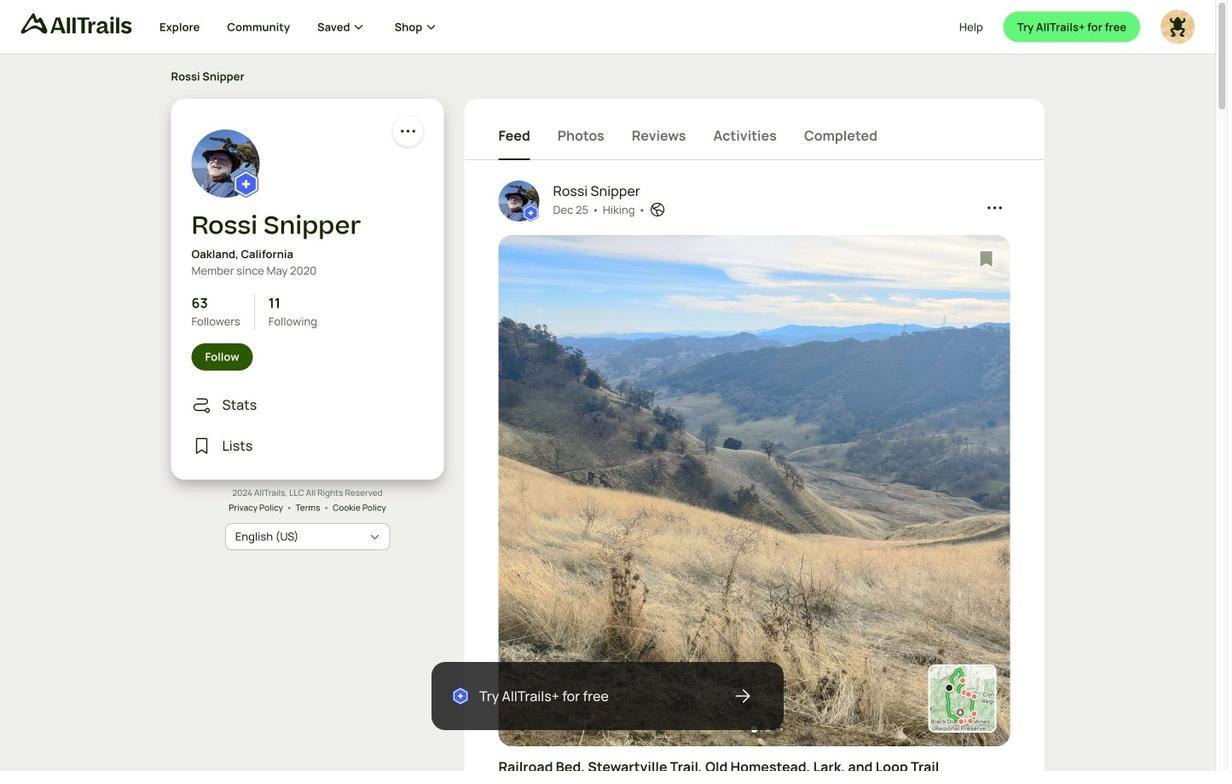 Task type: describe. For each thing, give the bounding box(es) containing it.
add to list image
[[976, 249, 996, 269]]

try alltrails+ for free image
[[733, 687, 753, 707]]

terry image
[[1161, 10, 1195, 44]]

options image
[[400, 123, 417, 140]]

more options image
[[986, 200, 1003, 217]]



Task type: locate. For each thing, give the bounding box(es) containing it.
cookie consent banner dialog
[[20, 691, 1195, 751]]

navigate next image
[[974, 483, 991, 500]]

rossi snipper image
[[498, 181, 539, 222]]

rossi snipper image
[[191, 130, 260, 198]]

tab list
[[498, 113, 1010, 160]]

dialog
[[0, 0, 1228, 772]]

navigate previous image
[[517, 483, 534, 500]]



Task type: vqa. For each thing, say whether or not it's contained in the screenshot.
Try AllTrails+ for free image
yes



